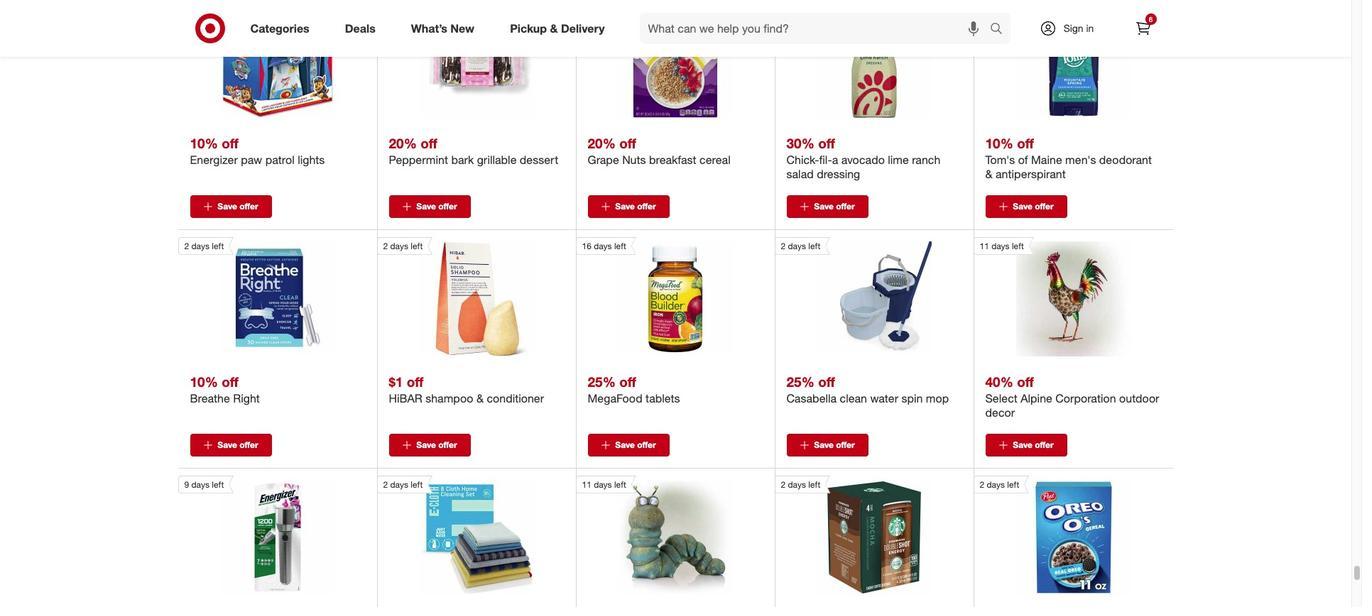 Task type: vqa. For each thing, say whether or not it's contained in the screenshot.


Task type: describe. For each thing, give the bounding box(es) containing it.
20% for 20% off peppermint bark grillable dessert
[[389, 135, 417, 151]]

tablets
[[646, 391, 680, 406]]

casabella
[[787, 391, 837, 406]]

dessert
[[520, 153, 559, 167]]

save for 20% off grape nuts breakfast cereal
[[616, 201, 635, 212]]

offer for 10% off energizer paw patrol lights
[[240, 201, 258, 212]]

11 for top 11 days left button
[[980, 241, 990, 251]]

save offer button for 20% off peppermint bark grillable dessert
[[389, 195, 471, 218]]

what's new link
[[399, 13, 493, 44]]

energizer
[[190, 153, 238, 167]]

25% for 25% off megafood tablets
[[588, 373, 616, 390]]

save for 25% off casabella clean water spin mop
[[815, 440, 834, 450]]

conditioner
[[487, 391, 544, 406]]

antiperspirant
[[996, 167, 1066, 181]]

offer for 10% off tom's of maine men's deodorant & antiperspirant
[[1035, 201, 1054, 212]]

save for 30% off chick-fil-a avocado lime ranch salad dressing
[[815, 201, 834, 212]]

save for 10% off energizer paw patrol lights
[[218, 201, 237, 212]]

11 days left for top 11 days left button
[[980, 241, 1025, 251]]

of
[[1019, 153, 1029, 167]]

$1 off hibar shampoo & conditioner
[[389, 373, 544, 406]]

save for 40% off select alpine corporation outdoor decor
[[1014, 440, 1033, 450]]

save for 10% off tom's of maine men's deodorant & antiperspirant
[[1014, 201, 1033, 212]]

9
[[184, 479, 189, 490]]

breakfast
[[649, 153, 697, 167]]

off for 25% off megafood tablets
[[620, 373, 637, 390]]

10% off energizer paw patrol lights
[[190, 135, 325, 167]]

sign in link
[[1028, 13, 1117, 44]]

decor
[[986, 406, 1015, 420]]

pickup & delivery
[[510, 21, 605, 35]]

1 horizontal spatial &
[[550, 21, 558, 35]]

offer for 30% off chick-fil-a avocado lime ranch salad dressing
[[836, 201, 855, 212]]

20% off grape nuts breakfast cereal
[[588, 135, 731, 167]]

categories link
[[238, 13, 327, 44]]

0 vertical spatial 11 days left button
[[974, 237, 1132, 357]]

What can we help you find? suggestions appear below search field
[[640, 13, 994, 44]]

offer for 40% off select alpine corporation outdoor decor
[[1035, 440, 1054, 450]]

offer for 25% off megafood tablets
[[638, 440, 656, 450]]

deals link
[[333, 13, 393, 44]]

30%
[[787, 135, 815, 151]]

off for 25% off casabella clean water spin mop
[[819, 373, 836, 390]]

corporation
[[1056, 391, 1117, 406]]

save for $1 off hibar shampoo & conditioner
[[417, 440, 436, 450]]

lime
[[888, 153, 909, 167]]

save offer button for 10% off breathe right
[[190, 434, 272, 457]]

40%
[[986, 373, 1014, 390]]

save for 10% off breathe right
[[218, 440, 237, 450]]

30% off chick-fil-a avocado lime ranch salad dressing
[[787, 135, 941, 181]]

save offer for 20% off peppermint bark grillable dessert
[[417, 201, 457, 212]]

25% for 25% off casabella clean water spin mop
[[787, 373, 815, 390]]

11 days left for 11 days left button to the left
[[582, 479, 627, 490]]

offer for 10% off breathe right
[[240, 440, 258, 450]]

cereal
[[700, 153, 731, 167]]

outdoor
[[1120, 391, 1160, 406]]

save offer button for 25% off megafood tablets
[[588, 434, 670, 457]]

off for 20% off peppermint bark grillable dessert
[[421, 135, 438, 151]]

off for $1 off hibar shampoo & conditioner
[[407, 373, 424, 390]]

16 days left
[[582, 241, 627, 251]]

new
[[451, 21, 475, 35]]

save offer for 25% off casabella clean water spin mop
[[815, 440, 855, 450]]

in
[[1087, 22, 1095, 34]]

save offer button for 10% off energizer paw patrol lights
[[190, 195, 272, 218]]

sign
[[1064, 22, 1084, 34]]

grape
[[588, 153, 619, 167]]

save offer for 10% off breathe right
[[218, 440, 258, 450]]

25% off megafood tablets
[[588, 373, 680, 406]]

sign in
[[1064, 22, 1095, 34]]

paw
[[241, 153, 262, 167]]

save offer button for 20% off grape nuts breakfast cereal
[[588, 195, 670, 218]]

grillable
[[477, 153, 517, 167]]

off for 20% off grape nuts breakfast cereal
[[620, 135, 637, 151]]

save offer button for 25% off casabella clean water spin mop
[[787, 434, 869, 457]]

deals
[[345, 21, 376, 35]]



Task type: locate. For each thing, give the bounding box(es) containing it.
10% for 10% off tom's of maine men's deodorant & antiperspirant
[[986, 135, 1014, 151]]

10% for 10% off breathe right
[[190, 373, 218, 390]]

save offer for 10% off tom's of maine men's deodorant & antiperspirant
[[1014, 201, 1054, 212]]

peppermint
[[389, 153, 448, 167]]

40% off select alpine corporation outdoor decor
[[986, 373, 1160, 420]]

days
[[192, 241, 210, 251], [390, 241, 409, 251], [594, 241, 612, 251], [788, 241, 806, 251], [992, 241, 1010, 251], [192, 479, 210, 490], [390, 479, 409, 490], [594, 479, 612, 490], [788, 479, 806, 490], [987, 479, 1005, 490]]

alpine
[[1021, 391, 1053, 406]]

offer down paw
[[240, 201, 258, 212]]

save offer button up 9 days left
[[190, 434, 272, 457]]

16
[[582, 241, 592, 251]]

what's
[[411, 21, 448, 35]]

6 link
[[1128, 13, 1159, 44]]

10% up energizer
[[190, 135, 218, 151]]

1 vertical spatial 11 days left button
[[576, 476, 733, 595]]

10% up tom's
[[986, 135, 1014, 151]]

right
[[233, 391, 260, 406]]

off right $1
[[407, 373, 424, 390]]

select
[[986, 391, 1018, 406]]

off up megafood
[[620, 373, 637, 390]]

25% up casabella
[[787, 373, 815, 390]]

0 horizontal spatial &
[[477, 391, 484, 406]]

save offer down megafood
[[616, 440, 656, 450]]

save offer down decor on the right of page
[[1014, 440, 1054, 450]]

spin
[[902, 391, 923, 406]]

25% inside 25% off megafood tablets
[[588, 373, 616, 390]]

1 20% from the left
[[389, 135, 417, 151]]

25%
[[588, 373, 616, 390], [787, 373, 815, 390]]

save offer for 30% off chick-fil-a avocado lime ranch salad dressing
[[815, 201, 855, 212]]

0 horizontal spatial 25%
[[588, 373, 616, 390]]

20% up grape in the top of the page
[[588, 135, 616, 151]]

11 days left
[[980, 241, 1025, 251], [582, 479, 627, 490]]

off inside 10% off tom's of maine men's deodorant & antiperspirant
[[1018, 135, 1034, 151]]

offer for 20% off peppermint bark grillable dessert
[[439, 201, 457, 212]]

save down megafood
[[616, 440, 635, 450]]

1 horizontal spatial 11 days left
[[980, 241, 1025, 251]]

save offer down peppermint
[[417, 201, 457, 212]]

save offer down dressing
[[815, 201, 855, 212]]

save offer button down antiperspirant at the top right of the page
[[986, 195, 1068, 218]]

categories
[[250, 21, 310, 35]]

save offer button for 10% off tom's of maine men's deodorant & antiperspirant
[[986, 195, 1068, 218]]

save
[[218, 201, 237, 212], [417, 201, 436, 212], [616, 201, 635, 212], [815, 201, 834, 212], [1014, 201, 1033, 212], [218, 440, 237, 450], [417, 440, 436, 450], [616, 440, 635, 450], [815, 440, 834, 450], [1014, 440, 1033, 450]]

save offer button down megafood
[[588, 434, 670, 457]]

offer down shampoo on the bottom left
[[439, 440, 457, 450]]

search
[[984, 22, 1018, 37]]

16 days left button
[[576, 237, 733, 357]]

off up of
[[1018, 135, 1034, 151]]

save down antiperspirant at the top right of the page
[[1014, 201, 1033, 212]]

save offer button for 30% off chick-fil-a avocado lime ranch salad dressing
[[787, 195, 869, 218]]

off up right
[[222, 373, 239, 390]]

bark
[[451, 153, 474, 167]]

offer down alpine in the bottom right of the page
[[1035, 440, 1054, 450]]

water
[[871, 391, 899, 406]]

1 vertical spatial &
[[986, 167, 993, 181]]

0 vertical spatial 11 days left
[[980, 241, 1025, 251]]

off inside 25% off casabella clean water spin mop
[[819, 373, 836, 390]]

20% inside 20% off peppermint bark grillable dessert
[[389, 135, 417, 151]]

off up nuts
[[620, 135, 637, 151]]

&
[[550, 21, 558, 35], [986, 167, 993, 181], [477, 391, 484, 406]]

2 20% from the left
[[588, 135, 616, 151]]

deodorant
[[1100, 153, 1153, 167]]

save offer down shampoo on the bottom left
[[417, 440, 457, 450]]

2
[[184, 241, 189, 251], [383, 241, 388, 251], [781, 241, 786, 251], [383, 479, 388, 490], [781, 479, 786, 490], [980, 479, 985, 490]]

save offer down antiperspirant at the top right of the page
[[1014, 201, 1054, 212]]

off inside 10% off energizer paw patrol lights
[[222, 135, 239, 151]]

offer down right
[[240, 440, 258, 450]]

save offer for 20% off grape nuts breakfast cereal
[[616, 201, 656, 212]]

25% up megafood
[[588, 373, 616, 390]]

10% inside 10% off tom's of maine men's deodorant & antiperspirant
[[986, 135, 1014, 151]]

men's
[[1066, 153, 1097, 167]]

save offer button down dressing
[[787, 195, 869, 218]]

pickup & delivery link
[[498, 13, 623, 44]]

save offer down clean
[[815, 440, 855, 450]]

save offer down right
[[218, 440, 258, 450]]

maine
[[1032, 153, 1063, 167]]

offer
[[240, 201, 258, 212], [439, 201, 457, 212], [638, 201, 656, 212], [836, 201, 855, 212], [1035, 201, 1054, 212], [240, 440, 258, 450], [439, 440, 457, 450], [638, 440, 656, 450], [836, 440, 855, 450], [1035, 440, 1054, 450]]

offer for $1 off hibar shampoo & conditioner
[[439, 440, 457, 450]]

save offer button for $1 off hibar shampoo & conditioner
[[389, 434, 471, 457]]

lights
[[298, 153, 325, 167]]

off for 10% off energizer paw patrol lights
[[222, 135, 239, 151]]

off up casabella
[[819, 373, 836, 390]]

1 horizontal spatial 11
[[980, 241, 990, 251]]

save offer for 40% off select alpine corporation outdoor decor
[[1014, 440, 1054, 450]]

off inside the 30% off chick-fil-a avocado lime ranch salad dressing
[[819, 135, 836, 151]]

off inside 25% off megafood tablets
[[620, 373, 637, 390]]

off inside 40% off select alpine corporation outdoor decor
[[1018, 373, 1034, 390]]

10% up breathe
[[190, 373, 218, 390]]

& left of
[[986, 167, 993, 181]]

offer for 20% off grape nuts breakfast cereal
[[638, 201, 656, 212]]

offer down clean
[[836, 440, 855, 450]]

save for 20% off peppermint bark grillable dessert
[[417, 201, 436, 212]]

10% inside 10% off energizer paw patrol lights
[[190, 135, 218, 151]]

save down energizer
[[218, 201, 237, 212]]

hibar
[[389, 391, 423, 406]]

save offer down nuts
[[616, 201, 656, 212]]

save down hibar
[[417, 440, 436, 450]]

save down peppermint
[[417, 201, 436, 212]]

delivery
[[561, 21, 605, 35]]

off for 10% off tom's of maine men's deodorant & antiperspirant
[[1018, 135, 1034, 151]]

1 25% from the left
[[588, 373, 616, 390]]

off inside 20% off peppermint bark grillable dessert
[[421, 135, 438, 151]]

2 days left
[[184, 241, 224, 251], [383, 241, 423, 251], [781, 241, 821, 251], [383, 479, 423, 490], [781, 479, 821, 490], [980, 479, 1020, 490]]

0 horizontal spatial 20%
[[389, 135, 417, 151]]

save offer for 25% off megafood tablets
[[616, 440, 656, 450]]

save down dressing
[[815, 201, 834, 212]]

0 vertical spatial 11
[[980, 241, 990, 251]]

0 vertical spatial &
[[550, 21, 558, 35]]

breathe
[[190, 391, 230, 406]]

1 vertical spatial 11
[[582, 479, 592, 490]]

11 days left button
[[974, 237, 1132, 357], [576, 476, 733, 595]]

6
[[1150, 15, 1153, 23]]

salad
[[787, 167, 814, 181]]

save offer button down casabella
[[787, 434, 869, 457]]

shampoo
[[426, 391, 474, 406]]

fil-
[[820, 153, 833, 167]]

10% off tom's of maine men's deodorant & antiperspirant
[[986, 135, 1153, 181]]

25% off casabella clean water spin mop
[[787, 373, 949, 406]]

patrol
[[266, 153, 295, 167]]

off for 10% off breathe right
[[222, 373, 239, 390]]

20% off peppermint bark grillable dessert
[[389, 135, 559, 167]]

9 days left button
[[178, 476, 335, 595]]

offer down tablets
[[638, 440, 656, 450]]

20%
[[389, 135, 417, 151], [588, 135, 616, 151]]

save offer button down energizer
[[190, 195, 272, 218]]

11 for 11 days left button to the left
[[582, 479, 592, 490]]

save offer button up 16 days left
[[588, 195, 670, 218]]

save offer
[[218, 201, 258, 212], [417, 201, 457, 212], [616, 201, 656, 212], [815, 201, 855, 212], [1014, 201, 1054, 212], [218, 440, 258, 450], [417, 440, 457, 450], [616, 440, 656, 450], [815, 440, 855, 450], [1014, 440, 1054, 450]]

search button
[[984, 13, 1018, 47]]

off up peppermint
[[421, 135, 438, 151]]

pickup
[[510, 21, 547, 35]]

tom's
[[986, 153, 1016, 167]]

& inside $1 off hibar shampoo & conditioner
[[477, 391, 484, 406]]

save up 9 days left
[[218, 440, 237, 450]]

save offer button down decor on the right of page
[[986, 434, 1068, 457]]

2 vertical spatial &
[[477, 391, 484, 406]]

& inside 10% off tom's of maine men's deodorant & antiperspirant
[[986, 167, 993, 181]]

offer down bark
[[439, 201, 457, 212]]

save offer for $1 off hibar shampoo & conditioner
[[417, 440, 457, 450]]

& right pickup
[[550, 21, 558, 35]]

9 days left
[[184, 479, 224, 490]]

1 vertical spatial 11 days left
[[582, 479, 627, 490]]

dressing
[[817, 167, 861, 181]]

megafood
[[588, 391, 643, 406]]

off inside 20% off grape nuts breakfast cereal
[[620, 135, 637, 151]]

save offer for 10% off energizer paw patrol lights
[[218, 201, 258, 212]]

left
[[212, 241, 224, 251], [411, 241, 423, 251], [615, 241, 627, 251], [809, 241, 821, 251], [1013, 241, 1025, 251], [212, 479, 224, 490], [411, 479, 423, 490], [615, 479, 627, 490], [809, 479, 821, 490], [1008, 479, 1020, 490]]

off up "fil-"
[[819, 135, 836, 151]]

0 horizontal spatial 11 days left button
[[576, 476, 733, 595]]

1 horizontal spatial 20%
[[588, 135, 616, 151]]

11
[[980, 241, 990, 251], [582, 479, 592, 490]]

& right shampoo on the bottom left
[[477, 391, 484, 406]]

2 25% from the left
[[787, 373, 815, 390]]

save offer button down peppermint
[[389, 195, 471, 218]]

clean
[[840, 391, 868, 406]]

2 days left button
[[178, 237, 335, 357], [377, 237, 534, 357], [775, 237, 932, 357], [377, 476, 534, 595], [775, 476, 932, 595], [974, 476, 1132, 595]]

10% off breathe right
[[190, 373, 260, 406]]

off inside $1 off hibar shampoo & conditioner
[[407, 373, 424, 390]]

save offer down paw
[[218, 201, 258, 212]]

what's new
[[411, 21, 475, 35]]

20% for 20% off grape nuts breakfast cereal
[[588, 135, 616, 151]]

off for 30% off chick-fil-a avocado lime ranch salad dressing
[[819, 135, 836, 151]]

10% for 10% off energizer paw patrol lights
[[190, 135, 218, 151]]

save up 16 days left
[[616, 201, 635, 212]]

1 horizontal spatial 25%
[[787, 373, 815, 390]]

off up energizer
[[222, 135, 239, 151]]

save for 25% off megafood tablets
[[616, 440, 635, 450]]

save offer button
[[190, 195, 272, 218], [389, 195, 471, 218], [588, 195, 670, 218], [787, 195, 869, 218], [986, 195, 1068, 218], [190, 434, 272, 457], [389, 434, 471, 457], [588, 434, 670, 457], [787, 434, 869, 457], [986, 434, 1068, 457]]

offer down dressing
[[836, 201, 855, 212]]

chick-
[[787, 153, 820, 167]]

save offer button for 40% off select alpine corporation outdoor decor
[[986, 434, 1068, 457]]

ranch
[[913, 153, 941, 167]]

nuts
[[623, 153, 646, 167]]

offer for 25% off casabella clean water spin mop
[[836, 440, 855, 450]]

off
[[222, 135, 239, 151], [421, 135, 438, 151], [620, 135, 637, 151], [819, 135, 836, 151], [1018, 135, 1034, 151], [222, 373, 239, 390], [407, 373, 424, 390], [620, 373, 637, 390], [819, 373, 836, 390], [1018, 373, 1034, 390]]

0 horizontal spatial 11 days left
[[582, 479, 627, 490]]

offer down nuts
[[638, 201, 656, 212]]

mop
[[926, 391, 949, 406]]

2 horizontal spatial &
[[986, 167, 993, 181]]

10%
[[190, 135, 218, 151], [986, 135, 1014, 151], [190, 373, 218, 390]]

0 horizontal spatial 11
[[582, 479, 592, 490]]

offer down antiperspirant at the top right of the page
[[1035, 201, 1054, 212]]

off inside 10% off breathe right
[[222, 373, 239, 390]]

1 horizontal spatial 11 days left button
[[974, 237, 1132, 357]]

save down decor on the right of page
[[1014, 440, 1033, 450]]

$1
[[389, 373, 403, 390]]

20% inside 20% off grape nuts breakfast cereal
[[588, 135, 616, 151]]

avocado
[[842, 153, 885, 167]]

off up alpine in the bottom right of the page
[[1018, 373, 1034, 390]]

25% inside 25% off casabella clean water spin mop
[[787, 373, 815, 390]]

20% up peppermint
[[389, 135, 417, 151]]

a
[[833, 153, 839, 167]]

10% inside 10% off breathe right
[[190, 373, 218, 390]]

save offer button down shampoo on the bottom left
[[389, 434, 471, 457]]

off for 40% off select alpine corporation outdoor decor
[[1018, 373, 1034, 390]]

save down casabella
[[815, 440, 834, 450]]



